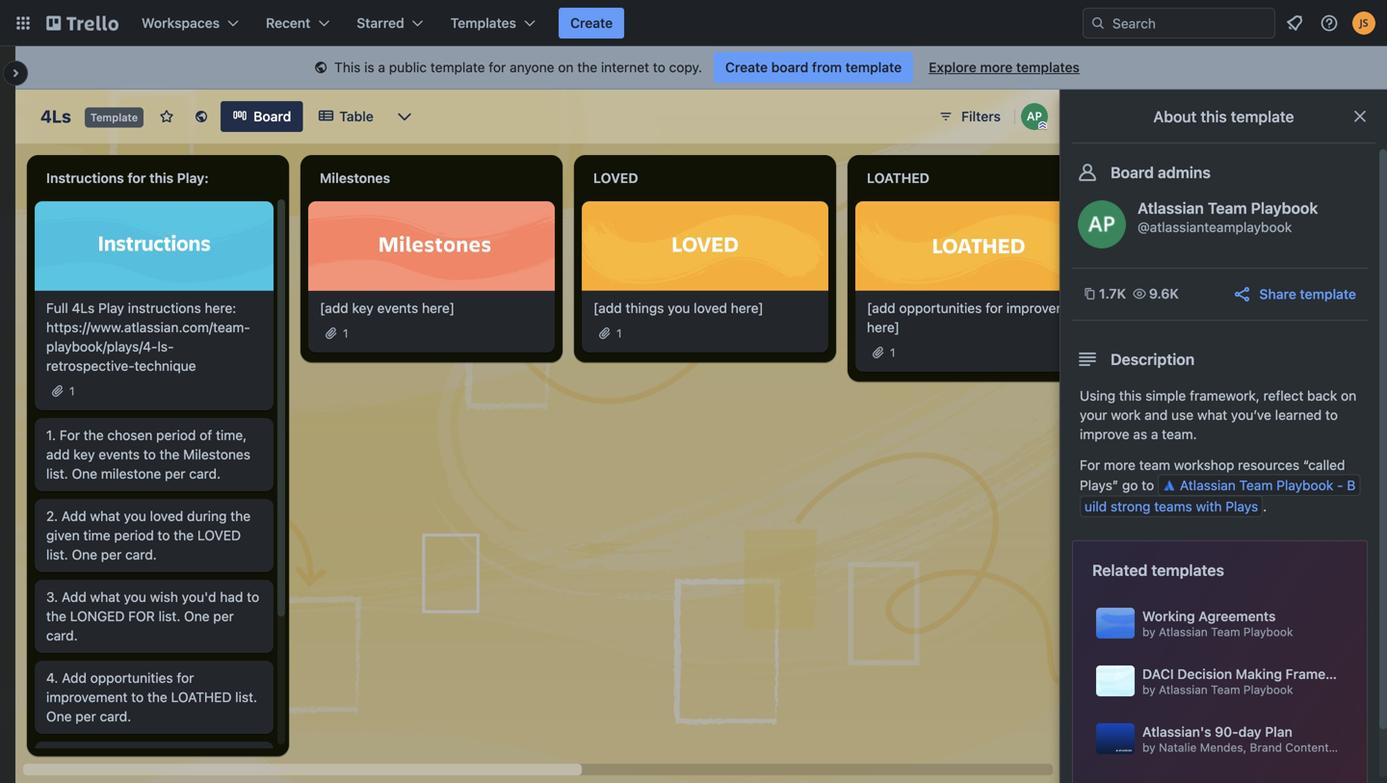 Task type: vqa. For each thing, say whether or not it's contained in the screenshot.
Board image
no



Task type: describe. For each thing, give the bounding box(es) containing it.
[add opportunities for improvement here]
[[867, 300, 1088, 335]]

your
[[1080, 407, 1108, 423]]

daci
[[1143, 667, 1175, 682]]

1 for [add opportunities for improvement here]
[[891, 346, 896, 359]]

by inside "working agreements by atlassian team playbook"
[[1143, 625, 1156, 639]]

loathed inside loathed text field
[[867, 170, 930, 186]]

given
[[46, 528, 80, 544]]

framework
[[1286, 667, 1357, 682]]

team
[[1140, 457, 1171, 473]]

one inside 4. add opportunities for improvement to the loathed list. one per card.
[[46, 709, 72, 725]]

1 horizontal spatial templates
[[1152, 561, 1225, 580]]

to inside 4. add opportunities for improvement to the loathed list. one per card.
[[131, 690, 144, 705]]

reflect
[[1264, 388, 1304, 404]]

is
[[364, 59, 375, 75]]

events inside 1. for the chosen period of time, add key events to the milestones list. one milestone per card.
[[99, 447, 140, 463]]

per inside 4. add opportunities for improvement to the loathed list. one per card.
[[75, 709, 96, 725]]

board for board admins
[[1111, 163, 1155, 182]]

about this template
[[1154, 107, 1295, 126]]

9.6k
[[1150, 286, 1180, 302]]

related
[[1093, 561, 1148, 580]]

4. add opportunities for improvement to the loathed list. one per card. link
[[46, 669, 262, 727]]

atlassian inside "working agreements by atlassian team playbook"
[[1160, 625, 1209, 639]]

full
[[46, 300, 68, 316]]

playbook inside the atlassian team playbook @atlassianteamplaybook
[[1252, 199, 1319, 217]]

team inside "working agreements by atlassian team playbook"
[[1212, 625, 1241, 639]]

starred button
[[345, 8, 435, 39]]

3. add what you wish you'd had to the longed for list. one per card.
[[46, 589, 259, 644]]

public image
[[194, 109, 209, 124]]

recent
[[266, 15, 311, 31]]

atlassian team playbook @atlassianteamplaybook
[[1138, 199, 1319, 235]]

Instructions for this Play: text field
[[35, 163, 281, 194]]

share template
[[1260, 286, 1357, 302]]

playbook inside "working agreements by atlassian team playbook"
[[1244, 625, 1294, 639]]

create board from template link
[[714, 52, 914, 83]]

of
[[200, 427, 212, 443]]

per inside 3. add what you wish you'd had to the longed for list. one per card.
[[213, 609, 234, 625]]

Milestones text field
[[308, 163, 555, 194]]

1 for [add key events here]
[[343, 327, 349, 340]]

time
[[83, 528, 110, 544]]

for more team workshop resources "called plays" go to
[[1080, 457, 1346, 493]]

Board name text field
[[31, 101, 81, 132]]

card. inside 2. add what you loved during the given time period to the loved list. one per card.
[[125, 547, 157, 563]]

workspaces
[[142, 15, 220, 31]]

table
[[340, 108, 374, 124]]

[add opportunities for improvement here] link
[[867, 299, 1091, 337]]

the left chosen
[[84, 427, 104, 443]]

brand
[[1251, 741, 1283, 755]]

starred
[[357, 15, 405, 31]]

b
[[1348, 478, 1356, 493]]

this for about
[[1201, 107, 1228, 126]]

loathed inside 4. add opportunities for improvement to the loathed list. one per card.
[[171, 690, 232, 705]]

work
[[1112, 407, 1142, 423]]

what inside the using this simple framework, reflect back on your work and use what you've learned to improve as a team.
[[1198, 407, 1228, 423]]

the right during
[[231, 508, 251, 524]]

playbook/plays/4-
[[46, 339, 158, 355]]

2. add what you loved during the given time period to the loved list. one per card.
[[46, 508, 251, 563]]

to inside 1. for the chosen period of time, add key events to the milestones list. one milestone per card.
[[143, 447, 156, 463]]

LOVED text field
[[582, 163, 829, 194]]

description
[[1111, 350, 1195, 369]]

uild
[[1085, 499, 1108, 515]]

4ls inside text field
[[40, 106, 71, 127]]

milestones inside 1. for the chosen period of time, add key events to the milestones list. one milestone per card.
[[183, 447, 251, 463]]

list. inside 2. add what you loved during the given time period to the loved list. one per card.
[[46, 547, 68, 563]]

opportunities inside [add opportunities for improvement here]
[[900, 300, 983, 316]]

team inside atlassian's 90-day plan by natalie mendes, brand content team lead
[[1333, 741, 1362, 755]]

"called
[[1304, 457, 1346, 473]]

card. inside 3. add what you wish you'd had to the longed for list. one per card.
[[46, 628, 78, 644]]

for inside the for more team workshop resources "called plays" go to
[[1080, 457, 1101, 473]]

framework,
[[1190, 388, 1261, 404]]

atlassian inside daci decision making framework by atlassian team playbook
[[1160, 683, 1209, 697]]

loved inside text box
[[594, 170, 639, 186]]

star or unstar board image
[[159, 109, 175, 124]]

filters button
[[933, 101, 1007, 132]]

templates button
[[439, 8, 547, 39]]

retrospective-
[[46, 358, 134, 374]]

per inside 2. add what you loved during the given time period to the loved list. one per card.
[[101, 547, 122, 563]]

explore
[[929, 59, 977, 75]]

milestones inside text box
[[320, 170, 391, 186]]

1 for [add things you loved here]
[[617, 327, 622, 340]]

explore more templates
[[929, 59, 1080, 75]]

play:
[[177, 170, 209, 186]]

template right public
[[431, 59, 485, 75]]

to left the copy.
[[653, 59, 666, 75]]

board admins
[[1111, 163, 1211, 182]]

instructions
[[128, 300, 201, 316]]

template right 'about' at the right of the page
[[1232, 107, 1295, 126]]

you've
[[1232, 407, 1272, 423]]

0 vertical spatial events
[[377, 300, 419, 316]]

3. add what you wish you'd had to the longed for list. one per card. link
[[46, 588, 262, 646]]

[add for [add things you loved here]
[[594, 300, 622, 316]]

daci decision making framework by atlassian team playbook
[[1143, 667, 1357, 697]]

sm image
[[311, 59, 331, 78]]

back to home image
[[46, 8, 119, 39]]

here:
[[205, 300, 236, 316]]

atlassian team playbook - b uild strong teams with plays button
[[1080, 475, 1361, 518]]

for inside [add opportunities for improvement here]
[[986, 300, 1003, 316]]

decision
[[1178, 667, 1233, 682]]

time,
[[216, 427, 247, 443]]

1.7k
[[1100, 286, 1127, 302]]

using this simple framework, reflect back on your work and use what you've learned to improve as a team.
[[1080, 388, 1357, 442]]

milestone
[[101, 466, 161, 482]]

https://www.atlassian.com/team-
[[46, 319, 250, 335]]

create for create board from template
[[726, 59, 768, 75]]

workspaces button
[[130, 8, 251, 39]]

share template button
[[1233, 284, 1357, 305]]

learned
[[1276, 407, 1323, 423]]

board for board
[[254, 108, 291, 124]]

for inside text box
[[128, 170, 146, 186]]

atlassian inside the atlassian team playbook @atlassianteamplaybook
[[1138, 199, 1205, 217]]

4. add opportunities for improvement to the loathed list. one per card.
[[46, 670, 257, 725]]

working
[[1143, 609, 1196, 625]]

you for had
[[124, 589, 146, 605]]

one inside 2. add what you loved during the given time period to the loved list. one per card.
[[72, 547, 97, 563]]

for inside 1. for the chosen period of time, add key events to the milestones list. one milestone per card.
[[60, 427, 80, 443]]

and
[[1145, 407, 1168, 423]]

the inside 3. add what you wish you'd had to the longed for list. one per card.
[[46, 609, 66, 625]]

related templates
[[1093, 561, 1225, 580]]

list. inside 3. add what you wish you'd had to the longed for list. one per card.
[[159, 609, 181, 625]]

[add things you loved here] link
[[594, 299, 817, 318]]

john smith (johnsmith38824343) image
[[1353, 12, 1376, 35]]

0 horizontal spatial on
[[558, 59, 574, 75]]

1.
[[46, 427, 56, 443]]

1. for the chosen period of time, add key events to the milestones list. one milestone per card. link
[[46, 426, 262, 484]]

atlassian team playbook - b uild strong teams with plays
[[1085, 478, 1356, 515]]

from
[[813, 59, 842, 75]]

mendes,
[[1201, 741, 1247, 755]]

anyone
[[510, 59, 555, 75]]

0 horizontal spatial here]
[[422, 300, 455, 316]]

to inside the for more team workshop resources "called plays" go to
[[1142, 478, 1155, 493]]

add for 3.
[[62, 589, 86, 605]]

internet
[[601, 59, 650, 75]]

template
[[90, 111, 138, 124]]

2.
[[46, 508, 58, 524]]



Task type: locate. For each thing, give the bounding box(es) containing it.
LOATHED text field
[[856, 163, 1103, 194]]

2 horizontal spatial here]
[[867, 319, 900, 335]]

day
[[1239, 724, 1262, 740]]

board link
[[221, 101, 303, 132]]

by left natalie
[[1143, 741, 1156, 755]]

strong
[[1111, 499, 1151, 515]]

0 vertical spatial on
[[558, 59, 574, 75]]

0 vertical spatial key
[[352, 300, 374, 316]]

0 vertical spatial a
[[378, 59, 386, 75]]

this for using
[[1120, 388, 1143, 404]]

1 vertical spatial improvement
[[46, 690, 128, 705]]

with
[[1197, 499, 1223, 515]]

1 horizontal spatial loved
[[594, 170, 639, 186]]

[add for [add opportunities for improvement here]
[[867, 300, 896, 316]]

add inside 3. add what you wish you'd had to the longed for list. one per card.
[[62, 589, 86, 605]]

milestones down of
[[183, 447, 251, 463]]

loved right things
[[694, 300, 728, 316]]

card. inside 4. add opportunities for improvement to the loathed list. one per card.
[[100, 709, 131, 725]]

to down back
[[1326, 407, 1339, 423]]

more right explore
[[981, 59, 1013, 75]]

0 vertical spatial 4ls
[[40, 106, 71, 127]]

list.
[[46, 466, 68, 482], [46, 547, 68, 563], [159, 609, 181, 625], [235, 690, 257, 705]]

atlassian down board admins
[[1138, 199, 1205, 217]]

a right is
[[378, 59, 386, 75]]

1 vertical spatial loathed
[[171, 690, 232, 705]]

period inside 2. add what you loved during the given time period to the loved list. one per card.
[[114, 528, 154, 544]]

1 vertical spatial opportunities
[[90, 670, 173, 686]]

improvement inside [add opportunities for improvement here]
[[1007, 300, 1088, 316]]

playbook inside daci decision making framework by atlassian team playbook
[[1244, 683, 1294, 697]]

things
[[626, 300, 664, 316]]

1 vertical spatial for
[[1080, 457, 1101, 473]]

search image
[[1091, 15, 1107, 31]]

1 horizontal spatial loved
[[694, 300, 728, 316]]

list. inside 1. for the chosen period of time, add key events to the milestones list. one milestone per card.
[[46, 466, 68, 482]]

templates up working
[[1152, 561, 1225, 580]]

0 vertical spatial you
[[668, 300, 691, 316]]

1 horizontal spatial 4ls
[[72, 300, 95, 316]]

0 vertical spatial board
[[254, 108, 291, 124]]

the down during
[[174, 528, 194, 544]]

workshop
[[1175, 457, 1235, 473]]

1 horizontal spatial events
[[377, 300, 419, 316]]

card.
[[189, 466, 221, 482], [125, 547, 157, 563], [46, 628, 78, 644], [100, 709, 131, 725]]

1 by from the top
[[1143, 625, 1156, 639]]

for
[[489, 59, 506, 75], [128, 170, 146, 186], [986, 300, 1003, 316], [177, 670, 194, 686]]

1 vertical spatial templates
[[1152, 561, 1225, 580]]

what up longed
[[90, 589, 120, 605]]

playbook inside atlassian team playbook - b uild strong teams with plays
[[1277, 478, 1334, 493]]

team inside daci decision making framework by atlassian team playbook
[[1212, 683, 1241, 697]]

to right had
[[247, 589, 259, 605]]

one inside 3. add what you wish you'd had to the longed for list. one per card.
[[184, 609, 210, 625]]

1 horizontal spatial opportunities
[[900, 300, 983, 316]]

0 vertical spatial period
[[156, 427, 196, 443]]

playbook up @atlassianteamplaybook
[[1252, 199, 1319, 217]]

team.
[[1163, 427, 1198, 442]]

had
[[220, 589, 243, 605]]

1 vertical spatial milestones
[[183, 447, 251, 463]]

to down the for
[[131, 690, 144, 705]]

1 vertical spatial what
[[90, 508, 120, 524]]

customize views image
[[395, 107, 414, 126]]

1 [add from the left
[[320, 300, 349, 316]]

this is a public template for anyone on the internet to copy.
[[335, 59, 703, 75]]

list. inside 4. add opportunities for improvement to the loathed list. one per card.
[[235, 690, 257, 705]]

0 vertical spatial what
[[1198, 407, 1228, 423]]

atlassian team playbook (atlassianteamplaybook) image
[[1079, 200, 1127, 249]]

one down 4. at the left bottom
[[46, 709, 72, 725]]

this member is an admin of this board. image
[[1039, 121, 1048, 130]]

1 down [add things you loved here]
[[617, 327, 622, 340]]

key inside 1. for the chosen period of time, add key events to the milestones list. one milestone per card.
[[74, 447, 95, 463]]

0 vertical spatial loved
[[694, 300, 728, 316]]

the left 'internet'
[[578, 59, 598, 75]]

create up 'internet'
[[571, 15, 613, 31]]

3.
[[46, 589, 58, 605]]

1 horizontal spatial milestones
[[320, 170, 391, 186]]

table link
[[307, 101, 385, 132]]

0 horizontal spatial loved
[[150, 508, 183, 524]]

2 by from the top
[[1143, 683, 1156, 697]]

technique
[[134, 358, 196, 374]]

share
[[1260, 286, 1297, 302]]

team down agreements
[[1212, 625, 1241, 639]]

atlassian down workshop
[[1181, 478, 1236, 493]]

playbook down agreements
[[1244, 625, 1294, 639]]

to inside 3. add what you wish you'd had to the longed for list. one per card.
[[247, 589, 259, 605]]

team down decision
[[1212, 683, 1241, 697]]

0 vertical spatial loved
[[594, 170, 639, 186]]

create button
[[559, 8, 625, 39]]

you for the
[[124, 508, 146, 524]]

0 horizontal spatial loathed
[[171, 690, 232, 705]]

opportunities inside 4. add opportunities for improvement to the loathed list. one per card.
[[90, 670, 173, 686]]

to inside 2. add what you loved during the given time period to the loved list. one per card.
[[158, 528, 170, 544]]

add inside 4. add opportunities for improvement to the loathed list. one per card.
[[62, 670, 87, 686]]

improve
[[1080, 427, 1130, 442]]

you
[[668, 300, 691, 316], [124, 508, 146, 524], [124, 589, 146, 605]]

1 vertical spatial loved
[[150, 508, 183, 524]]

you up the for
[[124, 589, 146, 605]]

by
[[1143, 625, 1156, 639], [1143, 683, 1156, 697], [1143, 741, 1156, 755]]

teams
[[1155, 499, 1193, 515]]

making
[[1237, 667, 1283, 682]]

1 horizontal spatial on
[[1342, 388, 1357, 404]]

what for 2. add what you loved during the given time period to the loved list. one per card.
[[90, 508, 120, 524]]

primary element
[[0, 0, 1388, 46]]

0 horizontal spatial board
[[254, 108, 291, 124]]

2 vertical spatial this
[[1120, 388, 1143, 404]]

playbook
[[1252, 199, 1319, 217], [1277, 478, 1334, 493], [1244, 625, 1294, 639], [1244, 683, 1294, 697]]

template
[[431, 59, 485, 75], [846, 59, 902, 75], [1232, 107, 1295, 126], [1301, 286, 1357, 302]]

[add for [add key events here]
[[320, 300, 349, 316]]

2 [add from the left
[[594, 300, 622, 316]]

this inside text box
[[149, 170, 174, 186]]

this left "play:"
[[149, 170, 174, 186]]

add
[[46, 447, 70, 463]]

this up the work
[[1120, 388, 1143, 404]]

here] inside [add opportunities for improvement here]
[[867, 319, 900, 335]]

1 horizontal spatial a
[[1152, 427, 1159, 442]]

for right 1.
[[60, 427, 80, 443]]

templates
[[1017, 59, 1080, 75], [1152, 561, 1225, 580]]

to inside the using this simple framework, reflect back on your work and use what you've learned to improve as a team.
[[1326, 407, 1339, 423]]

team inside atlassian team playbook - b uild strong teams with plays
[[1240, 478, 1274, 493]]

1 horizontal spatial [add
[[594, 300, 622, 316]]

0 horizontal spatial events
[[99, 447, 140, 463]]

1 vertical spatial loved
[[197, 528, 241, 544]]

you inside 2. add what you loved during the given time period to the loved list. one per card.
[[124, 508, 146, 524]]

more inside the for more team workshop resources "called plays" go to
[[1105, 457, 1136, 473]]

90-
[[1216, 724, 1239, 740]]

4ls inside the full 4ls play instructions here: https://www.atlassian.com/team- playbook/plays/4-ls- retrospective-technique
[[72, 300, 95, 316]]

0 horizontal spatial milestones
[[183, 447, 251, 463]]

board
[[254, 108, 291, 124], [1111, 163, 1155, 182]]

2 vertical spatial by
[[1143, 741, 1156, 755]]

1 vertical spatial you
[[124, 508, 146, 524]]

a right as
[[1152, 427, 1159, 442]]

by down daci
[[1143, 683, 1156, 697]]

@atlassianteamplaybook
[[1138, 219, 1293, 235]]

2 horizontal spatial [add
[[867, 300, 896, 316]]

playbook down "called
[[1277, 478, 1334, 493]]

one left "milestone"
[[72, 466, 97, 482]]

a inside the using this simple framework, reflect back on your work and use what you've learned to improve as a team.
[[1152, 427, 1159, 442]]

for up "plays""
[[1080, 457, 1101, 473]]

[add key events here]
[[320, 300, 455, 316]]

for inside 4. add opportunities for improvement to the loathed list. one per card.
[[177, 670, 194, 686]]

create left board on the right top of page
[[726, 59, 768, 75]]

1 vertical spatial events
[[99, 447, 140, 463]]

0 vertical spatial add
[[62, 508, 86, 524]]

1 horizontal spatial board
[[1111, 163, 1155, 182]]

by inside atlassian's 90-day plan by natalie mendes, brand content team lead
[[1143, 741, 1156, 755]]

1 vertical spatial on
[[1342, 388, 1357, 404]]

0 vertical spatial by
[[1143, 625, 1156, 639]]

key
[[352, 300, 374, 316], [74, 447, 95, 463]]

template right the from
[[846, 59, 902, 75]]

create inside button
[[571, 15, 613, 31]]

3 [add from the left
[[867, 300, 896, 316]]

2 vertical spatial add
[[62, 670, 87, 686]]

0 horizontal spatial period
[[114, 528, 154, 544]]

more
[[981, 59, 1013, 75], [1105, 457, 1136, 473]]

more for explore
[[981, 59, 1013, 75]]

2 horizontal spatial this
[[1201, 107, 1228, 126]]

add inside 2. add what you loved during the given time period to the loved list. one per card.
[[62, 508, 86, 524]]

period inside 1. for the chosen period of time, add key events to the milestones list. one milestone per card.
[[156, 427, 196, 443]]

1 vertical spatial period
[[114, 528, 154, 544]]

to up "milestone"
[[143, 447, 156, 463]]

0 vertical spatial this
[[1201, 107, 1228, 126]]

[add things you loved here]
[[594, 300, 764, 316]]

3 by from the top
[[1143, 741, 1156, 755]]

1 vertical spatial add
[[62, 589, 86, 605]]

0 vertical spatial loathed
[[867, 170, 930, 186]]

2. add what you loved during the given time period to the loved list. one per card. link
[[46, 507, 262, 565]]

natalie
[[1160, 741, 1197, 755]]

0 horizontal spatial a
[[378, 59, 386, 75]]

a
[[378, 59, 386, 75], [1152, 427, 1159, 442]]

what inside 3. add what you wish you'd had to the longed for list. one per card.
[[90, 589, 120, 605]]

add right 2.
[[62, 508, 86, 524]]

0 horizontal spatial loved
[[197, 528, 241, 544]]

you'd
[[182, 589, 216, 605]]

per inside 1. for the chosen period of time, add key events to the milestones list. one milestone per card.
[[165, 466, 186, 482]]

simple
[[1146, 388, 1187, 404]]

wish
[[150, 589, 178, 605]]

0 horizontal spatial for
[[60, 427, 80, 443]]

atlassian inside atlassian team playbook - b uild strong teams with plays
[[1181, 478, 1236, 493]]

here] for [add opportunities for improvement here]
[[867, 319, 900, 335]]

plays"
[[1080, 478, 1119, 493]]

card. inside 1. for the chosen period of time, add key events to the milestones list. one milestone per card.
[[189, 466, 221, 482]]

full 4ls play instructions here: https://www.atlassian.com/team- playbook/plays/4-ls- retrospective-technique link
[[46, 299, 262, 376]]

on inside the using this simple framework, reflect back on your work and use what you've learned to improve as a team.
[[1342, 388, 1357, 404]]

for
[[128, 609, 155, 625]]

template right share
[[1301, 286, 1357, 302]]

-
[[1338, 478, 1344, 493]]

1 vertical spatial by
[[1143, 683, 1156, 697]]

templates up atlassian team playbook (atlassianteamplaybook) icon
[[1017, 59, 1080, 75]]

public
[[389, 59, 427, 75]]

1 horizontal spatial for
[[1080, 457, 1101, 473]]

improvement inside 4. add opportunities for improvement to the loathed list. one per card.
[[46, 690, 128, 705]]

Search field
[[1107, 9, 1275, 38]]

this
[[1201, 107, 1228, 126], [149, 170, 174, 186], [1120, 388, 1143, 404]]

play
[[98, 300, 124, 316]]

for
[[60, 427, 80, 443], [1080, 457, 1101, 473]]

1 vertical spatial board
[[1111, 163, 1155, 182]]

1 vertical spatial this
[[149, 170, 174, 186]]

what inside 2. add what you loved during the given time period to the loved list. one per card.
[[90, 508, 120, 524]]

2 vertical spatial you
[[124, 589, 146, 605]]

1 vertical spatial 4ls
[[72, 300, 95, 316]]

1 horizontal spatial here]
[[731, 300, 764, 316]]

open information menu image
[[1320, 13, 1340, 33]]

atlassian team playbook link
[[1138, 199, 1319, 217]]

team up @atlassianteamplaybook
[[1209, 199, 1248, 217]]

one down time
[[72, 547, 97, 563]]

atlassian's
[[1143, 724, 1212, 740]]

improvement down 4. at the left bottom
[[46, 690, 128, 705]]

atlassian down decision
[[1160, 683, 1209, 697]]

add right 4. at the left bottom
[[62, 670, 87, 686]]

4ls right full
[[72, 300, 95, 316]]

templates inside explore more templates link
[[1017, 59, 1080, 75]]

0 horizontal spatial this
[[149, 170, 174, 186]]

add for 4.
[[62, 670, 87, 686]]

this inside the using this simple framework, reflect back on your work and use what you've learned to improve as a team.
[[1120, 388, 1143, 404]]

1. for the chosen period of time, add key events to the milestones list. one milestone per card.
[[46, 427, 251, 482]]

[add key events here] link
[[320, 299, 544, 318]]

atlassian down working
[[1160, 625, 1209, 639]]

use
[[1172, 407, 1194, 423]]

loved inside 2. add what you loved during the given time period to the loved list. one per card.
[[197, 528, 241, 544]]

atlassian team playbook (atlassianteamplaybook) image
[[1022, 103, 1049, 130]]

the inside 4. add opportunities for improvement to the loathed list. one per card.
[[147, 690, 168, 705]]

4ls left the template
[[40, 106, 71, 127]]

the up "milestone"
[[160, 447, 180, 463]]

1 horizontal spatial loathed
[[867, 170, 930, 186]]

1 vertical spatial key
[[74, 447, 95, 463]]

1 down [add opportunities for improvement here]
[[891, 346, 896, 359]]

what down framework,
[[1198, 407, 1228, 423]]

back
[[1308, 388, 1338, 404]]

1 vertical spatial a
[[1152, 427, 1159, 442]]

more up the go
[[1105, 457, 1136, 473]]

to up the wish on the bottom left
[[158, 528, 170, 544]]

this right 'about' at the right of the page
[[1201, 107, 1228, 126]]

more for for
[[1105, 457, 1136, 473]]

what up time
[[90, 508, 120, 524]]

0 vertical spatial improvement
[[1007, 300, 1088, 316]]

0 vertical spatial milestones
[[320, 170, 391, 186]]

plan
[[1266, 724, 1293, 740]]

you down "milestone"
[[124, 508, 146, 524]]

plays
[[1226, 499, 1259, 515]]

by inside daci decision making framework by atlassian team playbook
[[1143, 683, 1156, 697]]

what for 3. add what you wish you'd had to the longed for list. one per card.
[[90, 589, 120, 605]]

chosen
[[107, 427, 153, 443]]

period right time
[[114, 528, 154, 544]]

2 vertical spatial what
[[90, 589, 120, 605]]

by down working
[[1143, 625, 1156, 639]]

playbook down making
[[1244, 683, 1294, 697]]

here] for [add things you loved here]
[[731, 300, 764, 316]]

loved inside 2. add what you loved during the given time period to the loved list. one per card.
[[150, 508, 183, 524]]

0 notifications image
[[1284, 12, 1307, 35]]

1 vertical spatial create
[[726, 59, 768, 75]]

loved left during
[[150, 508, 183, 524]]

one down the you'd
[[184, 609, 210, 625]]

0 horizontal spatial create
[[571, 15, 613, 31]]

recent button
[[255, 8, 341, 39]]

board left admins
[[1111, 163, 1155, 182]]

here]
[[422, 300, 455, 316], [731, 300, 764, 316], [867, 319, 900, 335]]

board
[[772, 59, 809, 75]]

0 horizontal spatial more
[[981, 59, 1013, 75]]

1 horizontal spatial period
[[156, 427, 196, 443]]

period left of
[[156, 427, 196, 443]]

this
[[335, 59, 361, 75]]

the down 3.
[[46, 609, 66, 625]]

1 horizontal spatial key
[[352, 300, 374, 316]]

0 vertical spatial for
[[60, 427, 80, 443]]

go
[[1123, 478, 1139, 493]]

0 vertical spatial create
[[571, 15, 613, 31]]

as
[[1134, 427, 1148, 442]]

1 down retrospective-
[[69, 385, 75, 398]]

team up .
[[1240, 478, 1274, 493]]

add for 2.
[[62, 508, 86, 524]]

milestones down table
[[320, 170, 391, 186]]

0 horizontal spatial opportunities
[[90, 670, 173, 686]]

create for create
[[571, 15, 613, 31]]

atlassian team playbook - b uild strong teams with plays link
[[1080, 475, 1361, 518]]

about
[[1154, 107, 1197, 126]]

on right anyone
[[558, 59, 574, 75]]

ls-
[[158, 339, 174, 355]]

0 vertical spatial templates
[[1017, 59, 1080, 75]]

1 horizontal spatial more
[[1105, 457, 1136, 473]]

board right public image
[[254, 108, 291, 124]]

the down 3. add what you wish you'd had to the longed for list. one per card. link
[[147, 690, 168, 705]]

add right 3.
[[62, 589, 86, 605]]

team inside the atlassian team playbook @atlassianteamplaybook
[[1209, 199, 1248, 217]]

longed
[[70, 609, 125, 625]]

instructions for this play:
[[46, 170, 209, 186]]

one inside 1. for the chosen period of time, add key events to the milestones list. one milestone per card.
[[72, 466, 97, 482]]

0 horizontal spatial 4ls
[[40, 106, 71, 127]]

0 vertical spatial more
[[981, 59, 1013, 75]]

you inside 3. add what you wish you'd had to the longed for list. one per card.
[[124, 589, 146, 605]]

0 horizontal spatial improvement
[[46, 690, 128, 705]]

[add inside [add opportunities for improvement here]
[[867, 300, 896, 316]]

1 for full 4ls play instructions here: https://www.atlassian.com/team- playbook/plays/4-ls- retrospective-technique
[[69, 385, 75, 398]]

1 horizontal spatial this
[[1120, 388, 1143, 404]]

1 vertical spatial more
[[1105, 457, 1136, 473]]

0 horizontal spatial [add
[[320, 300, 349, 316]]

0 vertical spatial opportunities
[[900, 300, 983, 316]]

content
[[1286, 741, 1330, 755]]

to right the go
[[1142, 478, 1155, 493]]

1 horizontal spatial improvement
[[1007, 300, 1088, 316]]

1 down [add key events here]
[[343, 327, 349, 340]]

you right things
[[668, 300, 691, 316]]

1 horizontal spatial create
[[726, 59, 768, 75]]

0 horizontal spatial templates
[[1017, 59, 1080, 75]]

improvement left 1.7k
[[1007, 300, 1088, 316]]

template inside button
[[1301, 286, 1357, 302]]

by for daci
[[1143, 683, 1156, 697]]

on right back
[[1342, 388, 1357, 404]]

0 horizontal spatial key
[[74, 447, 95, 463]]

by for atlassian's
[[1143, 741, 1156, 755]]

team left the lead
[[1333, 741, 1362, 755]]



